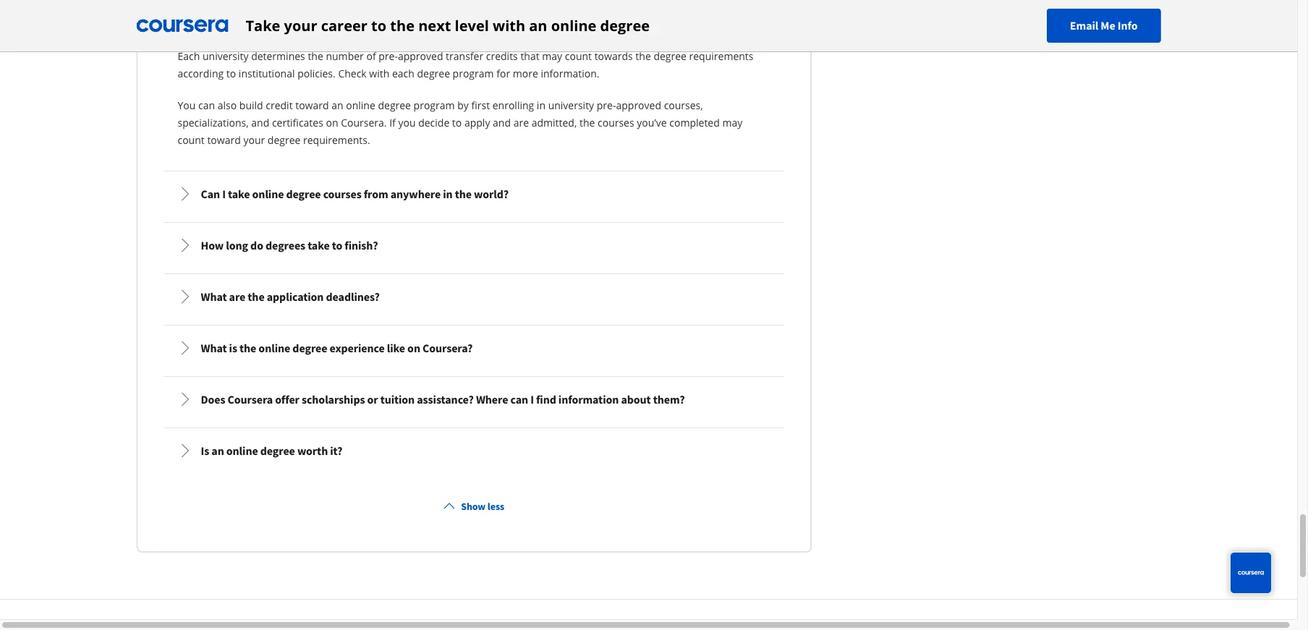 Task type: vqa. For each thing, say whether or not it's contained in the screenshot.
middle are
yes



Task type: describe. For each thing, give the bounding box(es) containing it.
require
[[493, 17, 528, 31]]

them?
[[653, 392, 685, 407]]

decide
[[419, 115, 450, 129]]

bachelor of science in general business link
[[178, 0, 734, 31]]

admitted,
[[532, 115, 577, 129]]

each university determines the number of pre-approved transfer credits that may count towards the degree requirements according to institutional policies. check with each degree program for more information.
[[178, 49, 754, 80]]

may inside you can also build credit toward an online degree program by first enrolling in university pre-approved courses, specializations, and certificates on coursera. if you decide to apply and are admitted, the courses you've completed may count toward your degree requirements.
[[723, 115, 743, 129]]

online inside the is an online degree worth it? dropdown button
[[226, 444, 258, 458]]

in inside "bachelor of science in general business"
[[216, 17, 224, 31]]

degree right the each
[[417, 66, 450, 80]]

the right towards
[[636, 49, 651, 63]]

courses,
[[664, 98, 703, 112]]

finish?
[[345, 238, 378, 253]]

degree up if
[[378, 98, 411, 112]]

deadlines?
[[326, 290, 380, 304]]

order
[[616, 17, 643, 31]]

towards
[[595, 49, 633, 63]]

business
[[267, 17, 309, 31]]

does
[[201, 392, 226, 407]]

the up policies.
[[308, 49, 323, 63]]

2 horizontal spatial and
[[493, 115, 511, 129]]

take
[[246, 16, 280, 35]]

you
[[398, 115, 416, 129]]

do
[[251, 238, 263, 253]]

of inside "bachelor of science in general business"
[[725, 0, 734, 13]]

0 vertical spatial transfer
[[530, 17, 568, 31]]

find
[[536, 392, 556, 407]]

i inside can i take online degree courses from anywhere in the world? "dropdown button"
[[222, 187, 226, 201]]

or
[[367, 392, 378, 407]]

for
[[497, 66, 510, 80]]

take your career to the next level with an online degree
[[246, 16, 650, 35]]

application
[[267, 290, 324, 304]]

an inside dropdown button
[[212, 444, 224, 458]]

the left next
[[390, 16, 415, 35]]

certificates
[[272, 115, 323, 129]]

can i take online degree courses from anywhere in the world? button
[[166, 174, 782, 214]]

what are the application deadlines? button
[[166, 277, 782, 317]]

coursera
[[228, 392, 273, 407]]

approved inside you can also build credit toward an online degree program by first enrolling in university pre-approved courses, specializations, and certificates on coursera. if you decide to apply and are admitted, the courses you've completed may count toward your degree requirements.
[[616, 98, 662, 112]]

1 vertical spatial toward
[[207, 133, 241, 147]]

in inside "dropdown button"
[[443, 187, 453, 201]]

info
[[1118, 18, 1138, 33]]

worth
[[297, 444, 328, 458]]

,
[[309, 17, 311, 31]]

the inside "dropdown button"
[[455, 187, 472, 201]]

specializations,
[[178, 115, 249, 129]]

world?
[[474, 187, 509, 201]]

count inside each university determines the number of pre-approved transfer credits that may count towards the degree requirements according to institutional policies. check with each degree program for more information.
[[565, 49, 592, 63]]

me
[[1101, 18, 1116, 33]]

enroll.
[[658, 17, 688, 31]]

in inside you can also build credit toward an online degree program by first enrolling in university pre-approved courses, specializations, and certificates on coursera. if you decide to apply and are admitted, the courses you've completed may count toward your degree requirements.
[[537, 98, 546, 112]]

an inside you can also build credit toward an online degree program by first enrolling in university pre-approved courses, specializations, and certificates on coursera. if you decide to apply and are admitted, the courses you've completed may count toward your degree requirements.
[[332, 98, 344, 112]]

does coursera offer scholarships or tuition assistance? where can i find information about them? button
[[166, 379, 782, 420]]

degree down certificates
[[268, 133, 301, 147]]

approved inside each university determines the number of pre-approved transfer credits that may count towards the degree requirements according to institutional policies. check with each degree program for more information.
[[398, 49, 443, 63]]

to right career
[[371, 16, 387, 35]]

what is the online degree experience like on coursera?
[[201, 341, 473, 355]]

can
[[201, 187, 220, 201]]

degrees
[[266, 238, 306, 253]]

what are the application deadlines?
[[201, 290, 380, 304]]

does coursera offer scholarships or tuition assistance? where can i find information about them?
[[201, 392, 685, 407]]

if
[[390, 115, 396, 129]]

you can also build credit toward an online degree program by first enrolling in university pre-approved courses, specializations, and certificates on coursera. if you decide to apply and are admitted, the courses you've completed may count toward your degree requirements.
[[178, 98, 743, 147]]

requirements.
[[303, 133, 370, 147]]

count inside you can also build credit toward an online degree program by first enrolling in university pre-approved courses, specializations, and certificates on coursera. if you decide to apply and are admitted, the courses you've completed may count toward your degree requirements.
[[178, 133, 205, 147]]

program inside you can also build credit toward an online degree program by first enrolling in university pre-approved courses, specializations, and certificates on coursera. if you decide to apply and are admitted, the courses you've completed may count toward your degree requirements.
[[414, 98, 455, 112]]

i inside does coursera offer scholarships or tuition assistance? where can i find information about them? dropdown button
[[531, 392, 534, 407]]

list containing can i take online degree courses from anywhere in the world?
[[161, 0, 787, 476]]

number
[[326, 49, 364, 63]]

1 horizontal spatial your
[[284, 16, 317, 35]]

email
[[1071, 18, 1099, 33]]

long
[[226, 238, 248, 253]]

programs
[[424, 17, 470, 31]]

transfer inside each university determines the number of pre-approved transfer credits that may count towards the degree requirements according to institutional policies. check with each degree program for more information.
[[446, 49, 484, 63]]

show less
[[461, 500, 505, 513]]

degree up number in the top of the page
[[332, 17, 365, 31]]

general
[[227, 17, 264, 31]]

0 horizontal spatial and
[[251, 115, 269, 129]]

coursera image
[[136, 14, 228, 37]]

what for what are the application deadlines?
[[201, 290, 227, 304]]

determines
[[251, 49, 305, 63]]

it?
[[330, 444, 343, 458]]

scholarships
[[302, 392, 365, 407]]

can inside you can also build credit toward an online degree program by first enrolling in university pre-approved courses, specializations, and certificates on coursera. if you decide to apply and are admitted, the courses you've completed may count toward your degree requirements.
[[198, 98, 215, 112]]

is
[[201, 444, 209, 458]]

can i take online degree courses from anywhere in the world?
[[201, 187, 509, 201]]

is
[[229, 341, 237, 355]]

from
[[364, 187, 388, 201]]

the left application
[[248, 290, 265, 304]]

requirements
[[690, 49, 754, 63]]

credit
[[266, 98, 293, 112]]

, are degree completion programs and require transfer credits in order to enroll.
[[309, 17, 688, 31]]

are inside you can also build credit toward an online degree program by first enrolling in university pre-approved courses, specializations, and certificates on coursera. if you decide to apply and are admitted, the courses you've completed may count toward your degree requirements.
[[514, 115, 529, 129]]

0 vertical spatial with
[[493, 16, 526, 35]]

courses inside you can also build credit toward an online degree program by first enrolling in university pre-approved courses, specializations, and certificates on coursera. if you decide to apply and are admitted, the courses you've completed may count toward your degree requirements.
[[598, 115, 635, 129]]

what is the online degree experience like on coursera? button
[[166, 328, 782, 368]]

how
[[201, 238, 224, 253]]

how long do degrees take to finish?
[[201, 238, 378, 253]]

of inside each university determines the number of pre-approved transfer credits that may count towards the degree requirements according to institutional policies. check with each degree program for more information.
[[367, 49, 376, 63]]

is an online degree worth it? button
[[166, 431, 782, 471]]

each
[[178, 49, 200, 63]]

by
[[458, 98, 469, 112]]

policies.
[[298, 66, 336, 80]]



Task type: locate. For each thing, give the bounding box(es) containing it.
1 horizontal spatial on
[[408, 341, 421, 355]]

1 vertical spatial courses
[[323, 187, 362, 201]]

in up admitted,
[[537, 98, 546, 112]]

degree inside what is the online degree experience like on coursera? dropdown button
[[293, 341, 327, 355]]

you've
[[637, 115, 667, 129]]

0 horizontal spatial can
[[198, 98, 215, 112]]

1 horizontal spatial and
[[472, 17, 490, 31]]

0 vertical spatial toward
[[295, 98, 329, 112]]

an
[[529, 16, 548, 35], [332, 98, 344, 112], [212, 444, 224, 458]]

of right bachelor
[[725, 0, 734, 13]]

an right require
[[529, 16, 548, 35]]

pre- inside you can also build credit toward an online degree program by first enrolling in university pre-approved courses, specializations, and certificates on coursera. if you decide to apply and are admitted, the courses you've completed may count toward your degree requirements.
[[597, 98, 616, 112]]

1 horizontal spatial can
[[511, 392, 528, 407]]

university up admitted,
[[548, 98, 594, 112]]

to right order
[[645, 17, 655, 31]]

1 vertical spatial approved
[[616, 98, 662, 112]]

bachelor
[[680, 0, 722, 13]]

your inside you can also build credit toward an online degree program by first enrolling in university pre-approved courses, specializations, and certificates on coursera. if you decide to apply and are admitted, the courses you've completed may count toward your degree requirements.
[[244, 133, 265, 147]]

degree up how long do degrees take to finish?
[[286, 187, 321, 201]]

courses
[[598, 115, 635, 129], [323, 187, 362, 201]]

0 vertical spatial courses
[[598, 115, 635, 129]]

0 vertical spatial count
[[565, 49, 592, 63]]

show
[[461, 500, 486, 513]]

science
[[178, 17, 213, 31]]

the left world?
[[455, 187, 472, 201]]

the right the is
[[240, 341, 256, 355]]

credits
[[571, 17, 602, 31], [486, 49, 518, 63]]

0 horizontal spatial pre-
[[379, 49, 398, 63]]

0 horizontal spatial credits
[[486, 49, 518, 63]]

on inside dropdown button
[[408, 341, 421, 355]]

to right according
[[226, 66, 236, 80]]

next
[[419, 16, 451, 35]]

1 horizontal spatial toward
[[295, 98, 329, 112]]

in left order
[[605, 17, 614, 31]]

courses left from
[[323, 187, 362, 201]]

degree down enroll.
[[654, 49, 687, 63]]

information.
[[541, 66, 600, 80]]

1 horizontal spatial an
[[332, 98, 344, 112]]

0 vertical spatial an
[[529, 16, 548, 35]]

each
[[392, 66, 415, 80]]

1 vertical spatial on
[[408, 341, 421, 355]]

2 what from the top
[[201, 341, 227, 355]]

0 horizontal spatial approved
[[398, 49, 443, 63]]

check
[[338, 66, 367, 80]]

that
[[521, 49, 540, 63]]

of
[[725, 0, 734, 13], [367, 49, 376, 63]]

degree left worth
[[260, 444, 295, 458]]

1 horizontal spatial transfer
[[530, 17, 568, 31]]

0 horizontal spatial on
[[326, 115, 338, 129]]

and down enrolling
[[493, 115, 511, 129]]

like
[[387, 341, 405, 355]]

can
[[198, 98, 215, 112], [511, 392, 528, 407]]

count up information.
[[565, 49, 592, 63]]

with up that
[[493, 16, 526, 35]]

also
[[218, 98, 237, 112]]

coursera?
[[423, 341, 473, 355]]

can inside dropdown button
[[511, 392, 528, 407]]

pre- up the each
[[379, 49, 398, 63]]

experience
[[330, 341, 385, 355]]

0 vertical spatial of
[[725, 0, 734, 13]]

may
[[542, 49, 563, 63], [723, 115, 743, 129]]

what left the is
[[201, 341, 227, 355]]

0 vertical spatial university
[[203, 49, 249, 63]]

credits up for
[[486, 49, 518, 63]]

0 horizontal spatial university
[[203, 49, 249, 63]]

1 horizontal spatial may
[[723, 115, 743, 129]]

more
[[513, 66, 538, 80]]

degree up towards
[[601, 16, 650, 35]]

take
[[228, 187, 250, 201], [308, 238, 330, 253]]

0 horizontal spatial toward
[[207, 133, 241, 147]]

take right the degrees
[[308, 238, 330, 253]]

1 vertical spatial your
[[244, 133, 265, 147]]

completed
[[670, 115, 720, 129]]

program inside each university determines the number of pre-approved transfer credits that may count towards the degree requirements according to institutional policies. check with each degree program for more information.
[[453, 66, 494, 80]]

1 horizontal spatial are
[[314, 17, 329, 31]]

2 horizontal spatial an
[[529, 16, 548, 35]]

i left find
[[531, 392, 534, 407]]

0 horizontal spatial transfer
[[446, 49, 484, 63]]

assistance?
[[417, 392, 474, 407]]

0 horizontal spatial your
[[244, 133, 265, 147]]

your down build
[[244, 133, 265, 147]]

with left the each
[[369, 66, 390, 80]]

according
[[178, 66, 224, 80]]

0 horizontal spatial courses
[[323, 187, 362, 201]]

to inside you can also build credit toward an online degree program by first enrolling in university pre-approved courses, specializations, and certificates on coursera. if you decide to apply and are admitted, the courses you've completed may count toward your degree requirements.
[[452, 115, 462, 129]]

show less button
[[438, 494, 510, 520]]

institutional
[[239, 66, 295, 80]]

you
[[178, 98, 196, 112]]

take right the can
[[228, 187, 250, 201]]

pre- inside each university determines the number of pre-approved transfer credits that may count towards the degree requirements according to institutional policies. check with each degree program for more information.
[[379, 49, 398, 63]]

coursera.
[[341, 115, 387, 129]]

list
[[161, 0, 787, 476]]

0 vertical spatial your
[[284, 16, 317, 35]]

can up specializations,
[[198, 98, 215, 112]]

on inside you can also build credit toward an online degree program by first enrolling in university pre-approved courses, specializations, and certificates on coursera. if you decide to apply and are admitted, the courses you've completed may count toward your degree requirements.
[[326, 115, 338, 129]]

are for , are degree completion programs and require transfer credits in order to enroll.
[[314, 17, 329, 31]]

degree inside can i take online degree courses from anywhere in the world? "dropdown button"
[[286, 187, 321, 201]]

0 vertical spatial i
[[222, 187, 226, 201]]

1 vertical spatial i
[[531, 392, 534, 407]]

on
[[326, 115, 338, 129], [408, 341, 421, 355]]

pre- down information.
[[597, 98, 616, 112]]

in right science
[[216, 17, 224, 31]]

take inside "dropdown button"
[[228, 187, 250, 201]]

less
[[488, 500, 505, 513]]

2 horizontal spatial are
[[514, 115, 529, 129]]

on up requirements. on the top of page
[[326, 115, 338, 129]]

2 vertical spatial an
[[212, 444, 224, 458]]

your up determines
[[284, 16, 317, 35]]

1 horizontal spatial pre-
[[597, 98, 616, 112]]

online inside can i take online degree courses from anywhere in the world? "dropdown button"
[[252, 187, 284, 201]]

1 vertical spatial what
[[201, 341, 227, 355]]

online right the is
[[259, 341, 290, 355]]

1 vertical spatial count
[[178, 133, 205, 147]]

1 horizontal spatial credits
[[571, 17, 602, 31]]

1 vertical spatial credits
[[486, 49, 518, 63]]

what
[[201, 290, 227, 304], [201, 341, 227, 355]]

university inside each university determines the number of pre-approved transfer credits that may count towards the degree requirements according to institutional policies. check with each degree program for more information.
[[203, 49, 249, 63]]

email me info
[[1071, 18, 1138, 33]]

take inside dropdown button
[[308, 238, 330, 253]]

bachelor of science in general business
[[178, 0, 734, 31]]

is an online degree worth it?
[[201, 444, 343, 458]]

what down the how
[[201, 290, 227, 304]]

0 horizontal spatial an
[[212, 444, 224, 458]]

0 horizontal spatial take
[[228, 187, 250, 201]]

university inside you can also build credit toward an online degree program by first enrolling in university pre-approved courses, specializations, and certificates on coursera. if you decide to apply and are admitted, the courses you've completed may count toward your degree requirements.
[[548, 98, 594, 112]]

are right ,
[[314, 17, 329, 31]]

1 vertical spatial university
[[548, 98, 594, 112]]

are
[[314, 17, 329, 31], [514, 115, 529, 129], [229, 290, 246, 304]]

in right the "anywhere"
[[443, 187, 453, 201]]

online up coursera. at top
[[346, 98, 376, 112]]

0 horizontal spatial with
[[369, 66, 390, 80]]

on right like
[[408, 341, 421, 355]]

pre-
[[379, 49, 398, 63], [597, 98, 616, 112]]

credits up towards
[[571, 17, 602, 31]]

approved up the each
[[398, 49, 443, 63]]

to left finish?
[[332, 238, 343, 253]]

toward up certificates
[[295, 98, 329, 112]]

0 horizontal spatial may
[[542, 49, 563, 63]]

0 vertical spatial take
[[228, 187, 250, 201]]

transfer down level
[[446, 49, 484, 63]]

to inside dropdown button
[[332, 238, 343, 253]]

approved
[[398, 49, 443, 63], [616, 98, 662, 112]]

credits inside each university determines the number of pre-approved transfer credits that may count towards the degree requirements according to institutional policies. check with each degree program for more information.
[[486, 49, 518, 63]]

transfer
[[530, 17, 568, 31], [446, 49, 484, 63]]

count down specializations,
[[178, 133, 205, 147]]

are inside dropdown button
[[229, 290, 246, 304]]

may right that
[[542, 49, 563, 63]]

in
[[216, 17, 224, 31], [605, 17, 614, 31], [537, 98, 546, 112], [443, 187, 453, 201]]

0 horizontal spatial are
[[229, 290, 246, 304]]

completion
[[368, 17, 421, 31]]

1 vertical spatial take
[[308, 238, 330, 253]]

1 vertical spatial transfer
[[446, 49, 484, 63]]

0 vertical spatial can
[[198, 98, 215, 112]]

the right admitted,
[[580, 115, 595, 129]]

1 vertical spatial with
[[369, 66, 390, 80]]

of up check
[[367, 49, 376, 63]]

transfer up that
[[530, 17, 568, 31]]

and left require
[[472, 17, 490, 31]]

may inside each university determines the number of pre-approved transfer credits that may count towards the degree requirements according to institutional policies. check with each degree program for more information.
[[542, 49, 563, 63]]

what for what is the online degree experience like on coursera?
[[201, 341, 227, 355]]

toward down specializations,
[[207, 133, 241, 147]]

1 vertical spatial an
[[332, 98, 344, 112]]

online up information.
[[551, 16, 597, 35]]

1 vertical spatial are
[[514, 115, 529, 129]]

0 vertical spatial may
[[542, 49, 563, 63]]

career
[[321, 16, 368, 35]]

0 vertical spatial are
[[314, 17, 329, 31]]

online
[[551, 16, 597, 35], [346, 98, 376, 112], [252, 187, 284, 201], [259, 341, 290, 355], [226, 444, 258, 458]]

level
[[455, 16, 489, 35]]

with
[[493, 16, 526, 35], [369, 66, 390, 80]]

information
[[559, 392, 619, 407]]

university
[[203, 49, 249, 63], [548, 98, 594, 112]]

toward
[[295, 98, 329, 112], [207, 133, 241, 147]]

2 vertical spatial are
[[229, 290, 246, 304]]

where
[[476, 392, 508, 407]]

1 horizontal spatial approved
[[616, 98, 662, 112]]

apply
[[465, 115, 490, 129]]

approved up you've
[[616, 98, 662, 112]]

are down enrolling
[[514, 115, 529, 129]]

your
[[284, 16, 317, 35], [244, 133, 265, 147]]

1 vertical spatial program
[[414, 98, 455, 112]]

1 horizontal spatial courses
[[598, 115, 635, 129]]

how long do degrees take to finish? button
[[166, 225, 782, 266]]

tuition
[[381, 392, 415, 407]]

count
[[565, 49, 592, 63], [178, 133, 205, 147]]

0 vertical spatial what
[[201, 290, 227, 304]]

1 vertical spatial can
[[511, 392, 528, 407]]

i
[[222, 187, 226, 201], [531, 392, 534, 407]]

program left for
[[453, 66, 494, 80]]

courses inside "dropdown button"
[[323, 187, 362, 201]]

0 horizontal spatial i
[[222, 187, 226, 201]]

program up decide
[[414, 98, 455, 112]]

degree inside the is an online degree worth it? dropdown button
[[260, 444, 295, 458]]

1 vertical spatial may
[[723, 115, 743, 129]]

an up coursera. at top
[[332, 98, 344, 112]]

email me info button
[[1047, 9, 1161, 43]]

degree
[[601, 16, 650, 35], [332, 17, 365, 31], [654, 49, 687, 63], [417, 66, 450, 80], [378, 98, 411, 112], [268, 133, 301, 147], [286, 187, 321, 201], [293, 341, 327, 355], [260, 444, 295, 458]]

0 vertical spatial approved
[[398, 49, 443, 63]]

courses left you've
[[598, 115, 635, 129]]

an right is at the bottom left of page
[[212, 444, 224, 458]]

0 vertical spatial program
[[453, 66, 494, 80]]

about
[[621, 392, 651, 407]]

to down by
[[452, 115, 462, 129]]

with inside each university determines the number of pre-approved transfer credits that may count towards the degree requirements according to institutional policies. check with each degree program for more information.
[[369, 66, 390, 80]]

0 horizontal spatial of
[[367, 49, 376, 63]]

and down build
[[251, 115, 269, 129]]

1 vertical spatial of
[[367, 49, 376, 63]]

the inside you can also build credit toward an online degree program by first enrolling in university pre-approved courses, specializations, and certificates on coursera. if you decide to apply and are admitted, the courses you've completed may count toward your degree requirements.
[[580, 115, 595, 129]]

degree left experience
[[293, 341, 327, 355]]

online up do
[[252, 187, 284, 201]]

anywhere
[[391, 187, 441, 201]]

1 horizontal spatial with
[[493, 16, 526, 35]]

1 horizontal spatial take
[[308, 238, 330, 253]]

to
[[371, 16, 387, 35], [645, 17, 655, 31], [226, 66, 236, 80], [452, 115, 462, 129], [332, 238, 343, 253]]

0 vertical spatial pre-
[[379, 49, 398, 63]]

online inside what is the online degree experience like on coursera? dropdown button
[[259, 341, 290, 355]]

the
[[390, 16, 415, 35], [308, 49, 323, 63], [636, 49, 651, 63], [580, 115, 595, 129], [455, 187, 472, 201], [248, 290, 265, 304], [240, 341, 256, 355]]

1 horizontal spatial count
[[565, 49, 592, 63]]

1 what from the top
[[201, 290, 227, 304]]

0 vertical spatial credits
[[571, 17, 602, 31]]

i right the can
[[222, 187, 226, 201]]

may right completed
[[723, 115, 743, 129]]

university up according
[[203, 49, 249, 63]]

0 vertical spatial on
[[326, 115, 338, 129]]

enrolling
[[493, 98, 534, 112]]

1 horizontal spatial i
[[531, 392, 534, 407]]

1 vertical spatial pre-
[[597, 98, 616, 112]]

program
[[453, 66, 494, 80], [414, 98, 455, 112]]

0 horizontal spatial count
[[178, 133, 205, 147]]

are down long
[[229, 290, 246, 304]]

1 horizontal spatial university
[[548, 98, 594, 112]]

build
[[239, 98, 263, 112]]

online right is at the bottom left of page
[[226, 444, 258, 458]]

are for what are the application deadlines?
[[229, 290, 246, 304]]

to inside each university determines the number of pre-approved transfer credits that may count towards the degree requirements according to institutional policies. check with each degree program for more information.
[[226, 66, 236, 80]]

1 horizontal spatial of
[[725, 0, 734, 13]]

offer
[[275, 392, 300, 407]]

online inside you can also build credit toward an online degree program by first enrolling in university pre-approved courses, specializations, and certificates on coursera. if you decide to apply and are admitted, the courses you've completed may count toward your degree requirements.
[[346, 98, 376, 112]]

can left find
[[511, 392, 528, 407]]



